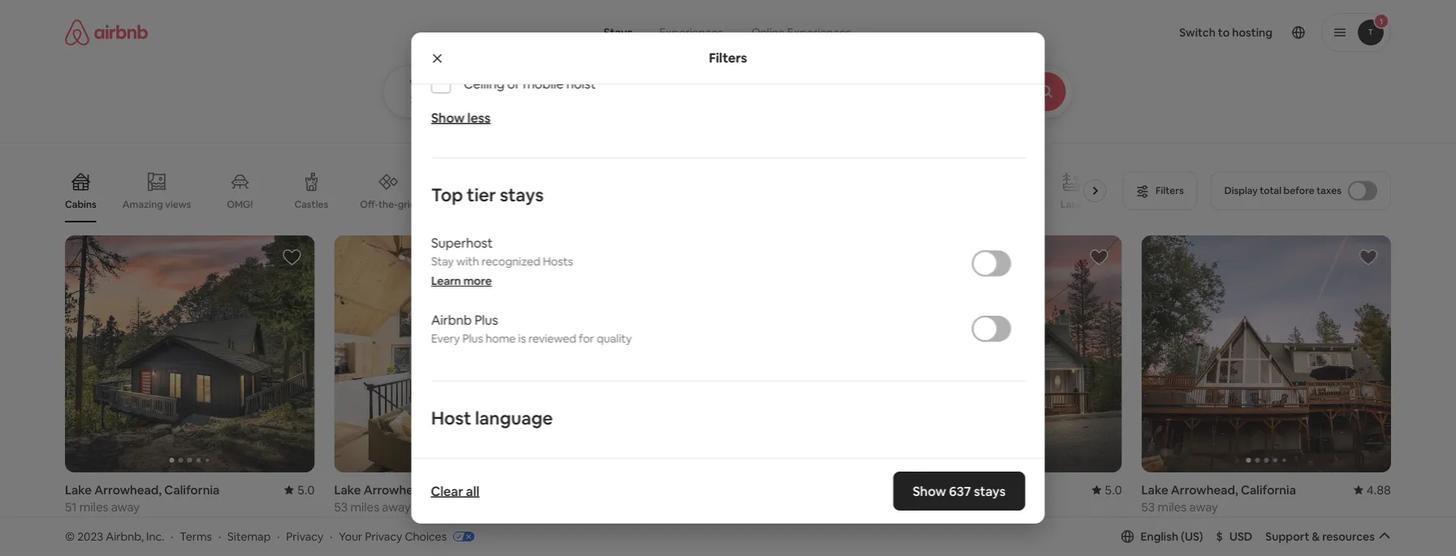 Task type: locate. For each thing, give the bounding box(es) containing it.
© 2023 airbnb, inc. ·
[[65, 529, 173, 544]]

0 horizontal spatial dec
[[65, 516, 88, 532]]

choices
[[405, 529, 447, 544]]

arrowhead, up "26"
[[364, 482, 431, 498]]

1
[[410, 516, 415, 532], [1167, 516, 1172, 532]]

california inside lake arrowhead, california 53 miles away nov 26 – dec 1 $400 night
[[434, 482, 489, 498]]

top
[[431, 183, 463, 206]]

4 california from the left
[[1241, 482, 1297, 498]]

miles up "26"
[[350, 499, 379, 515]]

arrowhead, inside lake arrowhead, california 51 miles away dec 4 – 9 $400 night
[[94, 482, 162, 498]]

– for $179
[[913, 516, 919, 532]]

stays right tier
[[500, 183, 543, 206]]

5.0 for lake arrowhead, california 51 miles away dec 4 – 9 $400 night
[[297, 482, 315, 498]]

host
[[431, 407, 471, 430]]

637
[[949, 483, 972, 500]]

california inside lake arrowhead, california 51 miles away dec 4 – 9 $400 night
[[164, 482, 220, 498]]

tier
[[467, 183, 496, 206]]

1 horizontal spatial 5.0
[[1105, 482, 1122, 498]]

show left less at the left of the page
[[431, 109, 464, 126]]

airbnb plus every plus home is reviewed for quality
[[431, 312, 632, 346]]

add to wishlist: lake arrowhead, california image
[[282, 248, 302, 267], [1359, 248, 1379, 267]]

map
[[722, 458, 746, 473]]

terms · sitemap · privacy
[[180, 529, 324, 544]]

$ usd
[[1217, 530, 1253, 544]]

privacy right "your"
[[365, 529, 402, 544]]

53 inside lake arrowhead, california 53 miles away nov 1 – 6 $255 night
[[1142, 499, 1156, 515]]

miles up 10
[[889, 499, 918, 515]]

nov up $255
[[1142, 516, 1164, 532]]

– inside lake arrowhead, california 51 miles away dec 4 – 9 $400 night
[[100, 516, 106, 532]]

miles inside lake arrowhead, california 51 miles away dec 4 – 9 $400 night
[[79, 499, 108, 515]]

2 – from the left
[[376, 516, 382, 532]]

– left 17
[[643, 516, 649, 532]]

add to wishlist: lake arrowhead, california image for 4.88
[[1359, 248, 1379, 267]]

4 · from the left
[[330, 529, 333, 544]]

night for $179
[[902, 538, 931, 554]]

night down 9
[[97, 538, 126, 554]]

lake arrowhead, california 53 miles away nov 1 – 6 $255 night
[[1142, 482, 1297, 554]]

dec inside lake arrowhead, california 52 miles away dec 10 – 15 $179 night
[[873, 516, 895, 532]]

1 horizontal spatial 1
[[1167, 516, 1172, 532]]

53 up 'english'
[[1142, 499, 1156, 515]]

nov for lake arrowhead, california 53 miles away nov 1 – 6 $255 night
[[1142, 516, 1164, 532]]

none search field containing stays
[[383, 0, 1118, 119]]

for
[[579, 332, 594, 346]]

1 add to wishlist: lake arrowhead, california image from the left
[[282, 248, 302, 267]]

$
[[1217, 530, 1223, 544]]

away
[[111, 499, 140, 515], [382, 499, 411, 515], [921, 499, 949, 515], [1190, 499, 1219, 515]]

2 privacy from the left
[[365, 529, 402, 544]]

2 53 from the left
[[1142, 499, 1156, 515]]

arrowhead,
[[94, 482, 162, 498], [364, 482, 431, 498], [902, 482, 970, 498], [1171, 482, 1239, 498]]

17
[[652, 516, 663, 532]]

inc.
[[146, 529, 164, 544]]

show 637 stays link
[[894, 472, 1026, 511]]

arrowhead, inside lake arrowhead, california 52 miles away dec 10 – 15 $179 night
[[902, 482, 970, 498]]

online experiences link
[[737, 16, 866, 49]]

night inside lake arrowhead, california 52 miles away dec 10 – 15 $179 night
[[902, 538, 931, 554]]

4 – from the left
[[913, 516, 919, 532]]

california for lake arrowhead, california 53 miles away nov 1 – 6 $255 night
[[1241, 482, 1297, 498]]

$400 down "26"
[[334, 538, 364, 554]]

2 add to wishlist: lake arrowhead, california image from the left
[[1359, 248, 1379, 267]]

experiences button
[[646, 16, 737, 49]]

online
[[752, 25, 785, 40]]

miles inside lake arrowhead, california 52 miles away dec 10 – 15 $179 night
[[889, 499, 918, 515]]

5 night from the left
[[1172, 538, 1201, 554]]

nov for lake arrowhead, california 53 miles away nov 26 – dec 1 $400 night
[[334, 516, 356, 532]]

english
[[1141, 530, 1179, 544]]

1 add to wishlist: lake arrowhead, california image from the left
[[551, 248, 571, 267]]

1 nov from the left
[[334, 516, 356, 532]]

3 night from the left
[[634, 538, 663, 554]]

display total before taxes button
[[1211, 171, 1392, 210]]

mobile
[[523, 75, 563, 92]]

– inside lake arrowhead, california 52 miles away dec 10 – 15 $179 night
[[913, 516, 919, 532]]

privacy left "your"
[[286, 529, 324, 544]]

away inside lake arrowhead, california 53 miles away nov 26 – dec 1 $400 night
[[382, 499, 411, 515]]

show left 637
[[913, 483, 947, 500]]

lake arrowhead, california 51 miles away dec 4 – 9 $400 night
[[65, 482, 220, 554]]

lake arrowhead, california 52 miles away dec 10 – 15 $179 night
[[873, 482, 1027, 554]]

show inside button
[[691, 458, 720, 473]]

nov inside lake arrowhead, california 53 miles away nov 1 – 6 $255 night
[[1142, 516, 1164, 532]]

lake inside lake arrowhead, california 52 miles away dec 10 – 15 $179 night
[[873, 482, 900, 498]]

1 horizontal spatial 5.0 out of 5 average rating image
[[1092, 482, 1122, 498]]

airbnb
[[431, 312, 472, 328]]

night
[[97, 538, 126, 554], [366, 538, 395, 554], [634, 538, 663, 554], [902, 538, 931, 554], [1172, 538, 1201, 554]]

away up 9
[[111, 499, 140, 515]]

1 miles from the left
[[79, 499, 108, 515]]

5.0 out of 5 average rating image up privacy 'link' at the bottom left
[[284, 482, 315, 498]]

None search field
[[383, 0, 1118, 119]]

2 horizontal spatial show
[[913, 483, 947, 500]]

miles for 10
[[889, 499, 918, 515]]

1 right "26"
[[410, 516, 415, 532]]

5.0 out of 5 average rating image
[[284, 482, 315, 498], [1092, 482, 1122, 498]]

dec down the 52
[[873, 516, 895, 532]]

4 miles from the left
[[1158, 499, 1187, 515]]

1 horizontal spatial experiences
[[788, 25, 851, 40]]

– for $400
[[100, 516, 106, 532]]

2 5.0 out of 5 average rating image from the left
[[1092, 482, 1122, 498]]

lake inside lake arrowhead, california 53 miles away nov 26 – dec 1 $400 night
[[334, 482, 361, 498]]

1 inside lake arrowhead, california 53 miles away nov 26 – dec 1 $400 night
[[410, 516, 415, 532]]

· left privacy 'link' at the bottom left
[[277, 529, 280, 544]]

· left "your"
[[330, 529, 333, 544]]

53 up "your"
[[334, 499, 348, 515]]

experiences up filters
[[660, 25, 723, 40]]

– left 6
[[1175, 516, 1181, 532]]

away inside lake arrowhead, california 51 miles away dec 4 – 9 $400 night
[[111, 499, 140, 515]]

2 dec from the left
[[384, 516, 407, 532]]

show 637 stays
[[913, 483, 1006, 500]]

– inside lake arrowhead, california 53 miles away nov 26 – dec 1 $400 night
[[376, 516, 382, 532]]

0 vertical spatial show
[[431, 109, 464, 126]]

1 horizontal spatial nov
[[603, 516, 626, 532]]

night inside lake arrowhead, california 53 miles away nov 1 – 6 $255 night
[[1172, 538, 1201, 554]]

add to wishlist: lake arrowhead, california image
[[551, 248, 571, 267], [1090, 248, 1109, 267]]

1 privacy from the left
[[286, 529, 324, 544]]

0 horizontal spatial 1
[[410, 516, 415, 532]]

2 night from the left
[[366, 538, 395, 554]]

1 night from the left
[[97, 538, 126, 554]]

0 horizontal spatial nov
[[334, 516, 356, 532]]

0 horizontal spatial 5.0
[[297, 482, 315, 498]]

2 california from the left
[[434, 482, 489, 498]]

miles for 1
[[1158, 499, 1187, 515]]

show less
[[431, 109, 490, 126]]

2 $400 from the left
[[334, 538, 364, 554]]

1 california from the left
[[164, 482, 220, 498]]

night down 6
[[1172, 538, 1201, 554]]

learn
[[431, 274, 461, 288]]

dec left 4
[[65, 516, 88, 532]]

show left map
[[691, 458, 720, 473]]

1 $400 from the left
[[65, 538, 94, 554]]

2 nov from the left
[[603, 516, 626, 532]]

arrowhead, up 15
[[902, 482, 970, 498]]

2 5.0 from the left
[[1105, 482, 1122, 498]]

away up your privacy choices
[[382, 499, 411, 515]]

Where field
[[410, 92, 622, 106]]

miles inside lake arrowhead, california 53 miles away nov 26 – dec 1 $400 night
[[350, 499, 379, 515]]

away up 6
[[1190, 499, 1219, 515]]

nov left 12 on the left bottom
[[603, 516, 626, 532]]

2 horizontal spatial nov
[[1142, 516, 1164, 532]]

1 dec from the left
[[65, 516, 88, 532]]

0 horizontal spatial add to wishlist: lake arrowhead, california image
[[551, 248, 571, 267]]

every
[[431, 332, 460, 346]]

experiences right online at the top
[[788, 25, 851, 40]]

away inside lake arrowhead, california 53 miles away nov 1 – 6 $255 night
[[1190, 499, 1219, 515]]

lake inside lake arrowhead, california 53 miles away nov 1 – 6 $255 night
[[1142, 482, 1169, 498]]

0 horizontal spatial stays
[[500, 183, 543, 206]]

stays right 637
[[974, 483, 1006, 500]]

show map
[[691, 458, 746, 473]]

plus up home
[[474, 312, 498, 328]]

stays for top tier stays
[[500, 183, 543, 206]]

1 5.0 out of 5 average rating image from the left
[[284, 482, 315, 498]]

group for nov 1 – 6
[[1142, 236, 1392, 473]]

miles up 6
[[1158, 499, 1187, 515]]

away up 15
[[921, 499, 949, 515]]

1 – from the left
[[100, 516, 106, 532]]

arrowhead, inside lake arrowhead, california 53 miles away nov 26 – dec 1 $400 night
[[364, 482, 431, 498]]

arrowhead, inside lake arrowhead, california 53 miles away nov 1 – 6 $255 night
[[1171, 482, 1239, 498]]

views
[[165, 198, 191, 211]]

group for nov 26 – dec 1
[[334, 236, 584, 473]]

1 horizontal spatial stays
[[974, 483, 1006, 500]]

1 inside lake arrowhead, california 53 miles away nov 1 – 6 $255 night
[[1167, 516, 1172, 532]]

off-
[[360, 198, 379, 211]]

show
[[431, 109, 464, 126], [691, 458, 720, 473], [913, 483, 947, 500]]

california inside lake arrowhead, california 53 miles away nov 1 – 6 $255 night
[[1241, 482, 1297, 498]]

– left 15
[[913, 516, 919, 532]]

5.0 up english (us) button
[[1105, 482, 1122, 498]]

– inside nov 12 – 17 $225 night
[[643, 516, 649, 532]]

1 horizontal spatial add to wishlist: lake arrowhead, california image
[[1359, 248, 1379, 267]]

lake for lake arrowhead, california 52 miles away dec 10 – 15 $179 night
[[873, 482, 900, 498]]

california for lake arrowhead, california 53 miles away nov 26 – dec 1 $400 night
[[434, 482, 489, 498]]

night inside lake arrowhead, california 51 miles away dec 4 – 9 $400 night
[[97, 538, 126, 554]]

california
[[164, 482, 220, 498], [434, 482, 489, 498], [972, 482, 1027, 498], [1241, 482, 1297, 498]]

ceiling or mobile hoist
[[463, 75, 596, 92]]

1 vertical spatial stays
[[974, 483, 1006, 500]]

5.0
[[297, 482, 315, 498], [1105, 482, 1122, 498]]

1 arrowhead, from the left
[[94, 482, 162, 498]]

1 1 from the left
[[410, 516, 415, 532]]

$255
[[1142, 538, 1170, 554]]

4 arrowhead, from the left
[[1171, 482, 1239, 498]]

amazing views
[[122, 198, 191, 211]]

nov left "26"
[[334, 516, 356, 532]]

away inside lake arrowhead, california 52 miles away dec 10 – 15 $179 night
[[921, 499, 949, 515]]

1 left 6
[[1167, 516, 1172, 532]]

0 horizontal spatial privacy
[[286, 529, 324, 544]]

miles up 4
[[79, 499, 108, 515]]

2 horizontal spatial dec
[[873, 516, 895, 532]]

5 – from the left
[[1175, 516, 1181, 532]]

1 horizontal spatial 53
[[1142, 499, 1156, 515]]

california for lake arrowhead, california 51 miles away dec 4 – 9 $400 night
[[164, 482, 220, 498]]

1 horizontal spatial $400
[[334, 538, 364, 554]]

53
[[334, 499, 348, 515], [1142, 499, 1156, 515]]

miles for 26
[[350, 499, 379, 515]]

show for show less
[[431, 109, 464, 126]]

nov inside lake arrowhead, california 53 miles away nov 26 – dec 1 $400 night
[[334, 516, 356, 532]]

2 arrowhead, from the left
[[364, 482, 431, 498]]

2023
[[77, 529, 103, 544]]

2 add to wishlist: lake arrowhead, california image from the left
[[1090, 248, 1109, 267]]

miles inside lake arrowhead, california 53 miles away nov 1 – 6 $255 night
[[1158, 499, 1187, 515]]

3 dec from the left
[[873, 516, 895, 532]]

· right inc.
[[171, 529, 173, 544]]

2 vertical spatial show
[[913, 483, 947, 500]]

– right "26"
[[376, 516, 382, 532]]

night down "26"
[[366, 538, 395, 554]]

4 away from the left
[[1190, 499, 1219, 515]]

1 experiences from the left
[[660, 25, 723, 40]]

53 inside lake arrowhead, california 53 miles away nov 26 – dec 1 $400 night
[[334, 499, 348, 515]]

$400
[[65, 538, 94, 554], [334, 538, 364, 554]]

3 california from the left
[[972, 482, 1027, 498]]

plus
[[474, 312, 498, 328], [462, 332, 483, 346]]

1 horizontal spatial show
[[691, 458, 720, 473]]

0 horizontal spatial $400
[[65, 538, 94, 554]]

· right terms at the bottom left of the page
[[219, 529, 221, 544]]

2 1 from the left
[[1167, 516, 1172, 532]]

1 horizontal spatial dec
[[384, 516, 407, 532]]

rooms
[[521, 198, 552, 211]]

group for dec 4 – 9
[[65, 236, 315, 473]]

5.0 out of 5 average rating image up english (us) button
[[1092, 482, 1122, 498]]

2 away from the left
[[382, 499, 411, 515]]

$400 down 4
[[65, 538, 94, 554]]

1 · from the left
[[171, 529, 173, 544]]

0 horizontal spatial 5.0 out of 5 average rating image
[[284, 482, 315, 498]]

2 · from the left
[[219, 529, 221, 544]]

night inside nov 12 – 17 $225 night
[[634, 538, 663, 554]]

6
[[1183, 516, 1190, 532]]

night down 17
[[634, 538, 663, 554]]

3 – from the left
[[643, 516, 649, 532]]

before
[[1284, 184, 1315, 197]]

0 vertical spatial stays
[[500, 183, 543, 206]]

3 · from the left
[[277, 529, 280, 544]]

dec right "26"
[[384, 516, 407, 532]]

3 arrowhead, from the left
[[902, 482, 970, 498]]

2 miles from the left
[[350, 499, 379, 515]]

more
[[463, 274, 492, 288]]

1 5.0 from the left
[[297, 482, 315, 498]]

&
[[1312, 530, 1320, 544]]

plus right every
[[462, 332, 483, 346]]

night for $255
[[1172, 538, 1201, 554]]

1 vertical spatial show
[[691, 458, 720, 473]]

1 53 from the left
[[334, 499, 348, 515]]

dec inside lake arrowhead, california 51 miles away dec 4 – 9 $400 night
[[65, 516, 88, 532]]

arrowhead, up 9
[[94, 482, 162, 498]]

away for 6
[[1190, 499, 1219, 515]]

add to wishlist: lake arrowhead, california image for 52 miles away
[[1090, 248, 1109, 267]]

what can we help you find? tab list
[[591, 16, 737, 49]]

stays
[[500, 183, 543, 206], [974, 483, 1006, 500]]

dec inside lake arrowhead, california 53 miles away nov 26 – dec 1 $400 night
[[384, 516, 407, 532]]

nov 12 – 17 $225 night
[[603, 516, 663, 554]]

0 horizontal spatial 53
[[334, 499, 348, 515]]

4 night from the left
[[902, 538, 931, 554]]

california for lake arrowhead, california 52 miles away dec 10 – 15 $179 night
[[972, 482, 1027, 498]]

– left 9
[[100, 516, 106, 532]]

0 horizontal spatial add to wishlist: lake arrowhead, california image
[[282, 248, 302, 267]]

3 nov from the left
[[1142, 516, 1164, 532]]

arrowhead, up 6
[[1171, 482, 1239, 498]]

cabins
[[65, 198, 96, 211]]

group
[[65, 159, 1113, 223], [65, 236, 315, 473], [334, 236, 584, 473], [603, 236, 853, 473], [873, 236, 1122, 473], [1142, 236, 1392, 473]]

0 horizontal spatial show
[[431, 109, 464, 126]]

0 horizontal spatial experiences
[[660, 25, 723, 40]]

california inside lake arrowhead, california 52 miles away dec 10 – 15 $179 night
[[972, 482, 1027, 498]]

lake inside lake arrowhead, california 51 miles away dec 4 – 9 $400 night
[[65, 482, 92, 498]]

5.0 for lake arrowhead, california 52 miles away dec 10 – 15 $179 night
[[1105, 482, 1122, 498]]

reviewed
[[528, 332, 576, 346]]

night down 15
[[902, 538, 931, 554]]

add to wishlist: lake arrowhead, california image for 5.0
[[282, 248, 302, 267]]

– inside lake arrowhead, california 53 miles away nov 1 – 6 $255 night
[[1175, 516, 1181, 532]]

1 away from the left
[[111, 499, 140, 515]]

show for show 637 stays
[[913, 483, 947, 500]]

nov inside nov 12 – 17 $225 night
[[603, 516, 626, 532]]

1 horizontal spatial add to wishlist: lake arrowhead, california image
[[1090, 248, 1109, 267]]

– for 1
[[376, 516, 382, 532]]

1 horizontal spatial privacy
[[365, 529, 402, 544]]

lake
[[1061, 198, 1083, 211], [65, 482, 92, 498], [334, 482, 361, 498], [873, 482, 900, 498], [1142, 482, 1169, 498]]

with
[[456, 254, 479, 269]]

arrowhead, for 15
[[902, 482, 970, 498]]

where
[[410, 77, 441, 90]]

5.0 up privacy 'link' at the bottom left
[[297, 482, 315, 498]]

3 away from the left
[[921, 499, 949, 515]]

stays
[[604, 25, 633, 40]]

night for $400
[[97, 538, 126, 554]]

3 miles from the left
[[889, 499, 918, 515]]

clear all
[[431, 483, 480, 500]]

amazing
[[122, 198, 163, 211]]

omg!
[[227, 198, 253, 211]]



Task type: vqa. For each thing, say whether or not it's contained in the screenshot.
'SHOW LESS' Button
yes



Task type: describe. For each thing, give the bounding box(es) containing it.
away for dec
[[382, 499, 411, 515]]

privacy link
[[286, 529, 324, 544]]

home
[[485, 332, 516, 346]]

group containing amazing views
[[65, 159, 1113, 223]]

9
[[109, 516, 116, 532]]

15
[[922, 516, 934, 532]]

the-
[[379, 198, 398, 211]]

profile element
[[891, 0, 1392, 65]]

$225
[[603, 538, 631, 554]]

5.0 out of 5 average rating image for lake arrowhead, california 51 miles away dec 4 – 9 $400 night
[[284, 482, 315, 498]]

clear all button
[[423, 475, 488, 508]]

mansions
[[444, 198, 486, 211]]

ceiling
[[463, 75, 504, 92]]

lake for lake arrowhead, california 53 miles away nov 26 – dec 1 $400 night
[[334, 482, 361, 498]]

is
[[518, 332, 526, 346]]

5.0 out of 5 average rating image for lake arrowhead, california 52 miles away dec 10 – 15 $179 night
[[1092, 482, 1122, 498]]

4
[[90, 516, 97, 532]]

arrowhead, for 9
[[94, 482, 162, 498]]

stays tab panel
[[383, 65, 1118, 119]]

4.88 out of 5 average rating image
[[1354, 482, 1392, 498]]

support
[[1266, 530, 1310, 544]]

hoist
[[566, 75, 596, 92]]

support & resources button
[[1266, 530, 1392, 544]]

sitemap
[[228, 529, 271, 544]]

stay
[[431, 254, 454, 269]]

castles
[[294, 198, 328, 211]]

lake for lake arrowhead, california 51 miles away dec 4 – 9 $400 night
[[65, 482, 92, 498]]

sitemap link
[[228, 529, 271, 544]]

stays for show 637 stays
[[974, 483, 1006, 500]]

group for dec 10 – 15
[[873, 236, 1122, 473]]

superhost
[[431, 234, 492, 251]]

grid
[[398, 198, 416, 211]]

language
[[475, 407, 553, 430]]

airbnb,
[[106, 529, 144, 544]]

your privacy choices link
[[339, 529, 475, 545]]

lake arrowhead, california 53 miles away nov 26 – dec 1 $400 night
[[334, 482, 489, 554]]

add to wishlist: lake arrowhead, california image for 53 miles away
[[551, 248, 571, 267]]

clear
[[431, 483, 463, 500]]

display
[[1225, 184, 1258, 197]]

superhost stay with recognized hosts learn more
[[431, 234, 573, 288]]

all
[[466, 483, 480, 500]]

experiences inside button
[[660, 25, 723, 40]]

53 for 26
[[334, 499, 348, 515]]

52
[[873, 499, 886, 515]]

©
[[65, 529, 75, 544]]

away for 15
[[921, 499, 949, 515]]

– for $255
[[1175, 516, 1181, 532]]

your privacy choices
[[339, 529, 447, 544]]

lake for lake
[[1061, 198, 1083, 211]]

terms
[[180, 529, 212, 544]]

top tier stays
[[431, 183, 543, 206]]

filters
[[709, 50, 748, 66]]

lake for lake arrowhead, california 53 miles away nov 1 – 6 $255 night
[[1142, 482, 1169, 498]]

away for 9
[[111, 499, 140, 515]]

your
[[339, 529, 363, 544]]

51
[[65, 499, 77, 515]]

off-the-grid
[[360, 198, 416, 211]]

host language
[[431, 407, 553, 430]]

resources
[[1323, 530, 1375, 544]]

support & resources
[[1266, 530, 1375, 544]]

show for show map
[[691, 458, 720, 473]]

show less button
[[431, 109, 490, 126]]

online experiences
[[752, 25, 851, 40]]

taxes
[[1317, 184, 1342, 197]]

$179
[[873, 538, 899, 554]]

hosts
[[543, 254, 573, 269]]

privacy inside your privacy choices link
[[365, 529, 402, 544]]

stays button
[[591, 16, 646, 49]]

0 vertical spatial plus
[[474, 312, 498, 328]]

learn more link
[[431, 274, 492, 288]]

english (us)
[[1141, 530, 1204, 544]]

or
[[507, 75, 520, 92]]

arrowhead, for 6
[[1171, 482, 1239, 498]]

$400 inside lake arrowhead, california 51 miles away dec 4 – 9 $400 night
[[65, 538, 94, 554]]

filters dialog
[[411, 0, 1045, 557]]

dec for 52
[[873, 516, 895, 532]]

26
[[359, 516, 373, 532]]

total
[[1260, 184, 1282, 197]]

1 vertical spatial plus
[[462, 332, 483, 346]]

dec for 51
[[65, 516, 88, 532]]

(us)
[[1181, 530, 1204, 544]]

12
[[628, 516, 640, 532]]

quality
[[596, 332, 632, 346]]

miles for 4
[[79, 499, 108, 515]]

english (us) button
[[1122, 530, 1204, 544]]

arrowhead, for dec
[[364, 482, 431, 498]]

$400 inside lake arrowhead, california 53 miles away nov 26 – dec 1 $400 night
[[334, 538, 364, 554]]

2 experiences from the left
[[788, 25, 851, 40]]

night inside lake arrowhead, california 53 miles away nov 26 – dec 1 $400 night
[[366, 538, 395, 554]]

53 for 1
[[1142, 499, 1156, 515]]

10
[[898, 516, 910, 532]]

display total before taxes
[[1225, 184, 1342, 197]]

recognized
[[481, 254, 540, 269]]



